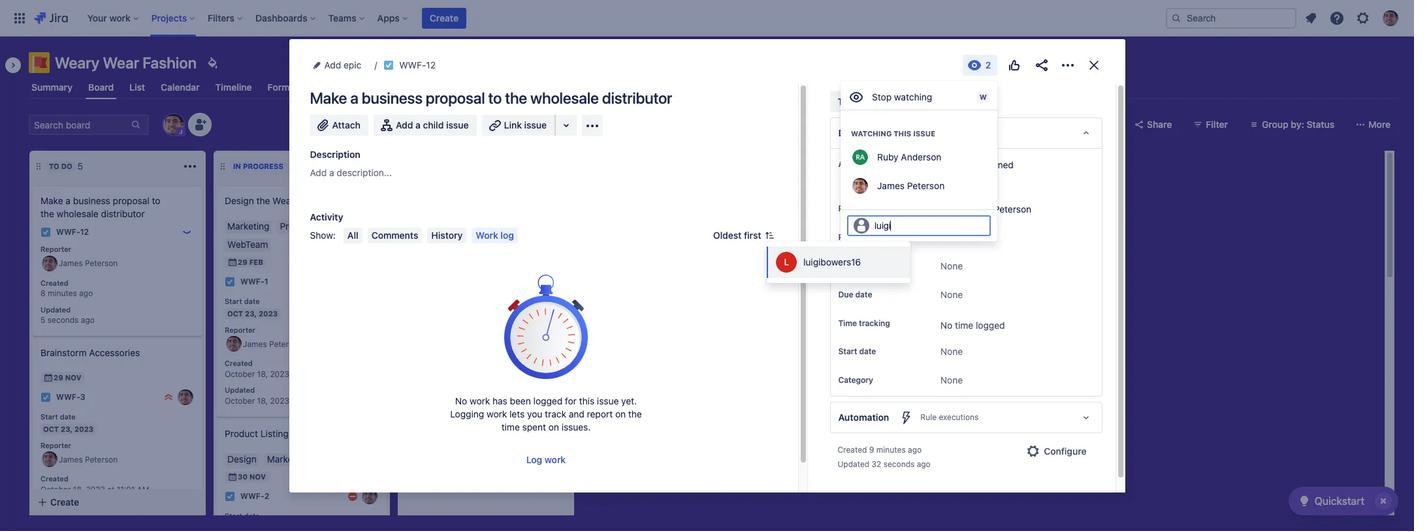 Task type: describe. For each thing, give the bounding box(es) containing it.
wholesale for description
[[530, 89, 599, 107]]

assignee
[[838, 159, 873, 169]]

the inside no work has been logged for this issue yet. logging work lets you track and report on the time spent on issues.
[[628, 409, 642, 420]]

to inside button
[[971, 178, 980, 189]]

updated for october 18, 2023 at 10:36 am
[[225, 386, 255, 395]]

2023 inside updated october 18, 2023 at 10:36 am
[[270, 396, 289, 406]]

to do
[[838, 96, 863, 107]]

menu bar inside make a business proposal to the wholesale distributor dialog
[[341, 228, 521, 244]]

the inside make a business proposal to the wholesale distributor
[[41, 208, 54, 219]]

product
[[225, 429, 258, 440]]

stop watching
[[872, 91, 932, 102]]

the down progress
[[256, 195, 270, 206]]

description...
[[337, 167, 392, 178]]

29 february 2024 image
[[227, 257, 238, 268]]

am right 9:12
[[504, 318, 516, 328]]

a inside make a business proposal to the wholesale distributor
[[66, 195, 71, 206]]

time inside no work has been logged for this issue yet. logging work lets you track and report on the time spent on issues.
[[502, 422, 520, 433]]

pm
[[140, 512, 151, 522]]

29 feb
[[238, 258, 263, 267]]

2 none from the top
[[941, 289, 963, 300]]

labels
[[838, 261, 863, 271]]

luigibowers16
[[803, 257, 861, 268]]

make a business proposal to the wholesale distributor for description
[[310, 89, 672, 107]]

work for no
[[470, 396, 490, 407]]

pillow
[[409, 221, 433, 233]]

date down time tracking on the bottom right of the page
[[859, 347, 876, 357]]

first
[[744, 230, 761, 241]]

this inside no work has been logged for this issue yet. logging work lets you track and report on the time spent on issues.
[[579, 396, 595, 407]]

start inside make a business proposal to the wholesale distributor dialog
[[838, 347, 857, 357]]

minutes for 8
[[48, 289, 77, 299]]

listing
[[261, 429, 289, 440]]

start down wwf-2 link in the left bottom of the page
[[225, 512, 242, 521]]

9:41
[[301, 370, 317, 380]]

at for october 18, 2023 at 9:41 am
[[292, 370, 299, 380]]

24,
[[441, 318, 453, 328]]

october left 24,
[[409, 318, 439, 328]]

in
[[233, 162, 241, 170]]

time
[[838, 319, 857, 329]]

0 vertical spatial wear
[[103, 54, 139, 72]]

go
[[409, 208, 420, 219]]

task image for wwf-12
[[41, 227, 51, 238]]

work log
[[476, 230, 514, 241]]

created for created 8 minutes ago
[[41, 279, 68, 287]]

0 horizontal spatial wwf-12 link
[[56, 227, 89, 238]]

wholesale for reporter
[[57, 208, 99, 219]]

james peterson image up created october 18, 2023 at 9:41 am
[[226, 337, 242, 352]]

timeline
[[215, 82, 252, 93]]

newest first image
[[764, 231, 774, 241]]

list link
[[127, 76, 148, 99]]

pages link
[[308, 76, 339, 99]]

2 horizontal spatial oct
[[433, 240, 449, 248]]

1 vertical spatial weary
[[273, 195, 299, 206]]

a inside "button"
[[416, 120, 421, 131]]

30
[[238, 473, 248, 481]]

spent
[[522, 422, 546, 433]]

reporter for james peterson image on top of created october 18, 2023 at 11:01 am
[[41, 441, 71, 450]]

watching
[[894, 91, 932, 102]]

reports link
[[393, 76, 432, 99]]

distributor for description
[[602, 89, 672, 107]]

at left 9:12
[[477, 318, 484, 328]]

no for work
[[455, 396, 467, 407]]

search image
[[1171, 13, 1182, 23]]

make a business proposal to the wholesale distributor dialog
[[289, 39, 1125, 523]]

stop
[[872, 91, 892, 102]]

with
[[448, 208, 466, 219]]

history button
[[427, 228, 467, 244]]

29 november 2023 image
[[43, 373, 54, 383]]

quickstart
[[1315, 496, 1365, 508]]

due date pin to top. only you can see pinned fields. image
[[875, 290, 885, 300]]

me
[[982, 178, 995, 189]]

copy link to issue image
[[433, 59, 444, 70]]

james peterson up created october 18, 2023 at 9:41 am
[[243, 340, 302, 349]]

create inside create a new athleisure top to go along with the turtleneck pillow sweater
[[409, 195, 437, 206]]

wwf-2 link
[[240, 492, 269, 503]]

been
[[510, 396, 531, 407]]

wwf-3 link
[[56, 392, 85, 403]]

start down the wwf-3 "link"
[[41, 413, 58, 421]]

2023 inside created october 18, 2023 at 9:41 am
[[270, 370, 289, 380]]

0 vertical spatial task image
[[384, 60, 394, 71]]

fashion
[[143, 54, 197, 72]]

nov for 29 nov
[[65, 374, 81, 382]]

at for october 18, 2023 at 11:01 am
[[107, 485, 115, 495]]

wwf-12 for wwf-12 link to the right
[[399, 59, 436, 71]]

none for category
[[941, 375, 963, 386]]

feb
[[249, 258, 263, 267]]

time tracking
[[838, 319, 890, 329]]

18, for october 18, 2023 at 10:36 am
[[257, 396, 268, 406]]

issues.
[[562, 422, 591, 433]]

1 vertical spatial 23,
[[61, 425, 73, 434]]

business for reporter
[[73, 195, 110, 206]]

none for start date
[[941, 346, 963, 358]]

summary link
[[29, 76, 75, 99]]

board
[[88, 82, 114, 93]]

athleisure
[[467, 195, 508, 206]]

updated inside created 9 minutes ago updated 32 seconds ago
[[838, 460, 870, 470]]

Search field
[[1166, 8, 1297, 28]]

comments button
[[368, 228, 422, 244]]

1 horizontal spatial 2
[[289, 161, 294, 172]]

james peterson image for wwf-2
[[362, 489, 378, 505]]

updated for 5 seconds ago
[[41, 305, 71, 314]]

1 vertical spatial start date
[[225, 512, 260, 521]]

ago right 32
[[917, 460, 931, 470]]

0 vertical spatial on
[[615, 409, 626, 420]]

12 for the leftmost wwf-12 link
[[80, 228, 89, 237]]

wwf-3
[[56, 393, 85, 403]]

ago for created 8 minutes ago
[[79, 289, 93, 299]]

reporter for james peterson image over created october 18, 2023 at 9:41 am
[[225, 326, 255, 334]]

nov for 30 nov
[[249, 473, 266, 481]]

reports
[[396, 82, 430, 93]]

work for log
[[545, 455, 566, 466]]

details
[[838, 127, 869, 138]]

work
[[476, 230, 498, 241]]

project settings link
[[519, 76, 592, 99]]

ruby anderson button
[[841, 143, 998, 172]]

low image
[[182, 227, 192, 238]]

2 vertical spatial create
[[50, 497, 79, 508]]

1 vertical spatial start date oct 23, 2023
[[41, 413, 94, 434]]

peterson inside make a business proposal to the wholesale distributor dialog
[[994, 203, 1032, 215]]

1 horizontal spatial logged
[[976, 320, 1005, 331]]

primary element
[[8, 0, 1166, 36]]

comments
[[372, 230, 418, 241]]

created october 18, 2023 at 11:01 am
[[41, 475, 149, 495]]

epic
[[344, 59, 361, 71]]

brainstorm
[[41, 348, 87, 359]]

ruby
[[877, 152, 899, 163]]

1 vertical spatial wear
[[302, 195, 323, 206]]

to inside make a business proposal to the wholesale distributor
[[152, 195, 160, 206]]

to inside create a new athleisure top to go along with the turtleneck pillow sweater
[[527, 195, 535, 206]]

distributor for reporter
[[101, 208, 145, 219]]

1 vertical spatial work
[[487, 409, 507, 420]]

updated for october 18, 2023 at 12:59 pm
[[41, 502, 71, 510]]

log work button
[[519, 450, 574, 471]]

make for reporter
[[41, 195, 63, 206]]

accessories
[[89, 348, 140, 359]]

james peterson up the 'created 8 minutes ago' at the bottom left
[[59, 259, 118, 269]]

add a child issue
[[396, 120, 469, 131]]

0 vertical spatial 5
[[78, 161, 83, 172]]

0 vertical spatial 23,
[[245, 309, 257, 318]]

0 horizontal spatial on
[[549, 422, 559, 433]]

log work
[[526, 455, 566, 466]]

created october 18, 2023 at 9:41 am
[[225, 360, 331, 380]]

wwf-1 link
[[240, 277, 268, 288]]

a down description
[[329, 167, 334, 178]]

highest image
[[163, 393, 174, 403]]

rule executions
[[921, 413, 979, 423]]

12 for wwf-12 link to the right
[[426, 59, 436, 71]]

created for created 9 minutes ago updated 32 seconds ago
[[838, 446, 867, 456]]

timeline link
[[213, 76, 255, 99]]

issue inside no work has been logged for this issue yet. logging work lets you track and report on the time spent on issues.
[[597, 396, 619, 407]]

2 vertical spatial oct
[[43, 425, 59, 434]]

wwf- for the leftmost wwf-12 link
[[56, 228, 80, 237]]

create banner
[[0, 0, 1414, 37]]

show:
[[310, 230, 336, 241]]

18, for october 18, 2023 at 11:01 am
[[73, 485, 84, 495]]

link
[[504, 120, 522, 131]]

the up link
[[505, 89, 527, 107]]

issue inside group
[[913, 129, 935, 138]]

1
[[264, 277, 268, 287]]

james up created october 18, 2023 at 11:01 am
[[59, 455, 83, 465]]

proposal for description
[[426, 89, 485, 107]]

logging
[[450, 409, 484, 420]]

track
[[545, 409, 566, 420]]

automation
[[838, 412, 889, 424]]

do for to do 5
[[61, 162, 72, 170]]

james inside button
[[877, 180, 905, 191]]

created 9 minutes ago updated 32 seconds ago
[[838, 446, 931, 470]]

29 november 2023 image
[[43, 373, 54, 383]]

reporter for james peterson icon to the left
[[41, 245, 71, 253]]

october for october 18, 2023 at 11:01 am
[[41, 485, 71, 495]]

october for october 18, 2023 at 12:59 pm
[[41, 512, 71, 522]]

date down the wwf-3 "link"
[[60, 413, 76, 421]]

oldest first button
[[705, 228, 782, 244]]

james peterson image down the all 'button'
[[362, 274, 378, 290]]

29 february 2024 image
[[227, 257, 238, 268]]

2023 inside created october 18, 2023 at 11:01 am
[[86, 485, 105, 495]]

add for add epic
[[324, 59, 341, 71]]

settings
[[555, 82, 590, 93]]

reporter inside make a business proposal to the wholesale distributor dialog
[[838, 204, 872, 214]]

wwf-2
[[240, 492, 269, 502]]

add people image
[[192, 117, 208, 133]]

forms
[[268, 82, 295, 93]]

at for october 18, 2023 at 10:36 am
[[292, 396, 299, 406]]

actions image
[[1060, 57, 1076, 73]]

project
[[522, 82, 552, 93]]

along
[[422, 208, 445, 219]]

create button inside primary element
[[422, 8, 466, 28]]

tracking
[[859, 319, 890, 329]]

oldest
[[713, 230, 742, 241]]

32
[[872, 460, 881, 470]]

rule
[[921, 413, 937, 423]]

24
[[422, 240, 432, 248]]



Task type: vqa. For each thing, say whether or not it's contained in the screenshot.
out within A fashion blog provides them with a platform to get out their ideas on the subject, and also brings them a ton of opportunities. You'd be surprised to see how many ways fashion bloggers make money from their blogs.
no



Task type: locate. For each thing, give the bounding box(es) containing it.
add inside "button"
[[396, 120, 413, 131]]

ago up the brainstorm accessories
[[81, 316, 95, 325]]

priority
[[838, 233, 866, 242]]

created up updated october 18, 2023 at 10:36 am
[[225, 360, 253, 368]]

wwf- down 29 feb
[[240, 277, 264, 287]]

0 vertical spatial start date
[[838, 347, 876, 357]]

task image
[[225, 277, 235, 287], [225, 492, 235, 502]]

1 horizontal spatial to
[[838, 96, 848, 107]]

am right 10:36
[[324, 396, 336, 406]]

to do 5
[[49, 161, 83, 172]]

add epic
[[324, 59, 361, 71]]

peterson down anderson
[[907, 180, 945, 191]]

issue inside 'button'
[[524, 120, 547, 131]]

time tracking pin to top. only you can see pinned fields. image
[[893, 319, 903, 329]]

tab list
[[21, 76, 1406, 99]]

12 up reports
[[426, 59, 436, 71]]

watching this issue group
[[841, 116, 998, 204]]

updated down created october 18, 2023 at 11:01 am
[[41, 502, 71, 510]]

seconds inside updated 5 seconds ago
[[48, 316, 79, 325]]

link issue
[[504, 120, 547, 131]]

watching this issue
[[851, 129, 935, 138]]

1 horizontal spatial wholesale
[[530, 89, 599, 107]]

close image
[[1086, 57, 1102, 73]]

2023 left 10:36
[[270, 396, 289, 406]]

29 for 29 nov
[[54, 374, 63, 382]]

18, for october 18, 2023 at 12:59 pm
[[73, 512, 84, 522]]

1 vertical spatial 5
[[41, 316, 45, 325]]

1 horizontal spatial make a business proposal to the wholesale distributor
[[310, 89, 672, 107]]

0 horizontal spatial design
[[225, 195, 254, 206]]

1 vertical spatial this
[[579, 396, 595, 407]]

updated 5 seconds ago
[[41, 305, 95, 325]]

12 inside make a business proposal to the wholesale distributor dialog
[[426, 59, 436, 71]]

wwf-12 for the leftmost wwf-12 link
[[56, 228, 89, 237]]

work right log
[[545, 455, 566, 466]]

start
[[225, 297, 242, 306], [838, 347, 857, 357], [41, 413, 58, 421], [225, 512, 242, 521]]

24 oct
[[422, 240, 449, 248]]

at left 9:41
[[292, 370, 299, 380]]

start date inside make a business proposal to the wholesale distributor dialog
[[838, 347, 876, 357]]

0 vertical spatial do
[[851, 96, 863, 107]]

18, up updated october 18, 2023 at 10:36 am
[[257, 370, 268, 380]]

1 horizontal spatial on
[[615, 409, 626, 420]]

task image
[[384, 60, 394, 71], [41, 227, 51, 238], [41, 393, 51, 403]]

work down has
[[487, 409, 507, 420]]

start down time at the right bottom of the page
[[838, 347, 857, 357]]

description
[[310, 149, 360, 160]]

updated down created october 18, 2023 at 9:41 am
[[225, 386, 255, 395]]

james peterson image up the 'created 8 minutes ago' at the bottom left
[[42, 256, 57, 272]]

18, inside created october 18, 2023 at 11:01 am
[[73, 485, 84, 495]]

make for description
[[310, 89, 347, 107]]

ago for created 9 minutes ago updated 32 seconds ago
[[908, 446, 922, 456]]

seconds right 32
[[884, 460, 915, 470]]

am for october 18, 2023 at 11:01 am
[[137, 485, 149, 495]]

to
[[488, 89, 502, 107], [971, 178, 980, 189], [152, 195, 160, 206], [527, 195, 535, 206]]

ago inside the 'created 8 minutes ago'
[[79, 289, 93, 299]]

seconds
[[48, 316, 79, 325], [884, 460, 915, 470]]

turtleneck
[[484, 208, 529, 219]]

18, inside updated october 18, 2023 at 10:36 am
[[257, 396, 268, 406]]

1 vertical spatial design
[[291, 429, 320, 440]]

1 vertical spatial make
[[41, 195, 63, 206]]

make a business proposal to the wholesale distributor inside dialog
[[310, 89, 672, 107]]

make inside make a business proposal to the wholesale distributor
[[41, 195, 63, 206]]

proposal inside make a business proposal to the wholesale distributor dialog
[[426, 89, 485, 107]]

design down in
[[225, 195, 254, 206]]

wear
[[103, 54, 139, 72], [302, 195, 323, 206]]

product listing design silos
[[225, 429, 343, 440]]

james peterson image for wwf-3
[[178, 390, 193, 406]]

attach button
[[310, 115, 368, 136]]

low
[[964, 232, 981, 243]]

wwf- down 30 nov
[[240, 492, 264, 502]]

automation element
[[830, 403, 1102, 434]]

wholesale inside make a business proposal to the wholesale distributor
[[57, 208, 99, 219]]

1 vertical spatial 12
[[80, 228, 89, 237]]

has
[[493, 396, 507, 407]]

and
[[569, 409, 585, 420]]

task image for wwf-3
[[41, 393, 51, 403]]

start date
[[838, 347, 876, 357], [225, 512, 260, 521]]

nov right 30 on the left
[[249, 473, 266, 481]]

0 vertical spatial no
[[941, 320, 953, 331]]

1 vertical spatial distributor
[[101, 208, 145, 219]]

make inside dialog
[[310, 89, 347, 107]]

the right with
[[468, 208, 482, 219]]

1 vertical spatial create
[[409, 195, 437, 206]]

make up attach button
[[310, 89, 347, 107]]

1 horizontal spatial this
[[894, 129, 911, 138]]

issue up report
[[597, 396, 619, 407]]

wwf-1
[[240, 277, 268, 287]]

1 vertical spatial proposal
[[113, 195, 149, 206]]

luigibowers16 image
[[776, 252, 797, 273]]

october up 'product'
[[225, 396, 255, 406]]

menu bar
[[341, 228, 521, 244]]

0 vertical spatial business
[[362, 89, 423, 107]]

report
[[587, 409, 613, 420]]

dismiss quickstart image
[[1373, 491, 1394, 512]]

add for add a description...
[[310, 167, 327, 178]]

issue right link
[[524, 120, 547, 131]]

2023 right 24,
[[455, 318, 475, 328]]

0 vertical spatial 29
[[238, 258, 247, 267]]

1 task image from the top
[[225, 277, 235, 287]]

a up attach
[[350, 89, 358, 107]]

issues link
[[350, 76, 383, 99]]

2
[[289, 161, 294, 172], [264, 492, 269, 502]]

1 horizontal spatial wear
[[302, 195, 323, 206]]

date down wwf-2 link in the left bottom of the page
[[244, 512, 260, 521]]

task image up the 'created 8 minutes ago' at the bottom left
[[41, 227, 51, 238]]

issue up anderson
[[913, 129, 935, 138]]

Search board text field
[[30, 116, 129, 134]]

1 horizontal spatial no
[[941, 320, 953, 331]]

1 horizontal spatial wwf-12
[[399, 59, 436, 71]]

30 nov
[[238, 473, 266, 481]]

add app image
[[585, 118, 600, 134]]

weary
[[55, 54, 99, 72], [273, 195, 299, 206]]

assign
[[941, 178, 969, 189]]

create a new athleisure top to go along with the turtleneck pillow sweater
[[409, 195, 535, 233]]

0 horizontal spatial start date oct 23, 2023
[[41, 413, 94, 434]]

created up 8
[[41, 279, 68, 287]]

james up the 'created 8 minutes ago' at the bottom left
[[59, 259, 83, 269]]

details element
[[830, 118, 1102, 149]]

top
[[510, 195, 524, 206]]

minutes right 9
[[877, 446, 906, 456]]

0 vertical spatial oct
[[433, 240, 449, 248]]

29 for 29 feb
[[238, 258, 247, 267]]

8
[[41, 289, 46, 299]]

0 vertical spatial weary
[[55, 54, 99, 72]]

0 horizontal spatial wholesale
[[57, 208, 99, 219]]

1 horizontal spatial wwf-12 link
[[399, 57, 436, 73]]

2 vertical spatial work
[[545, 455, 566, 466]]

12:59
[[117, 512, 137, 522]]

1 horizontal spatial create button
[[422, 8, 466, 28]]

link issue button
[[482, 115, 556, 136]]

1 horizontal spatial time
[[955, 320, 973, 331]]

to inside dropdown button
[[838, 96, 848, 107]]

1 horizontal spatial 29
[[238, 258, 247, 267]]

2 task image from the top
[[225, 492, 235, 502]]

wholesale down to do 5
[[57, 208, 99, 219]]

start date oct 23, 2023 down the wwf-3 "link"
[[41, 413, 94, 434]]

october
[[409, 318, 439, 328], [225, 370, 255, 380], [225, 396, 255, 406], [41, 485, 71, 495], [41, 512, 71, 522]]

add inside popup button
[[324, 59, 341, 71]]

ruby anderson
[[877, 152, 942, 163]]

no
[[941, 320, 953, 331], [455, 396, 467, 407]]

work up "logging" on the bottom left of page
[[470, 396, 490, 407]]

0 vertical spatial nov
[[65, 374, 81, 382]]

minutes for 9
[[877, 446, 906, 456]]

1 horizontal spatial weary
[[273, 195, 299, 206]]

0 horizontal spatial james peterson image
[[42, 256, 57, 272]]

2 vertical spatial james peterson image
[[362, 489, 378, 505]]

check image
[[1296, 494, 1312, 510]]

0 horizontal spatial make
[[41, 195, 63, 206]]

am right '11:01'
[[137, 485, 149, 495]]

distributor inside make a business proposal to the wholesale distributor dialog
[[602, 89, 672, 107]]

1 vertical spatial to
[[49, 162, 59, 170]]

october down created october 18, 2023 at 11:01 am
[[41, 512, 71, 522]]

1 horizontal spatial make
[[310, 89, 347, 107]]

work inside button
[[545, 455, 566, 466]]

1 horizontal spatial design
[[291, 429, 320, 440]]

0 horizontal spatial minutes
[[48, 289, 77, 299]]

james inside make a business proposal to the wholesale distributor dialog
[[964, 203, 992, 215]]

18, inside updated october 18, 2023 at 12:59 pm
[[73, 512, 84, 522]]

a inside create a new athleisure top to go along with the turtleneck pillow sweater
[[439, 195, 444, 206]]

make a business proposal to the wholesale distributor for reporter
[[41, 195, 160, 219]]

wwf- inside "link"
[[56, 393, 80, 403]]

0 vertical spatial create
[[430, 12, 459, 23]]

5 down the search board text box
[[78, 161, 83, 172]]

0 vertical spatial time
[[955, 320, 973, 331]]

configure
[[1044, 446, 1087, 458]]

0 vertical spatial to
[[838, 96, 848, 107]]

tab list containing board
[[21, 76, 1406, 99]]

0 vertical spatial 2
[[289, 161, 294, 172]]

0 horizontal spatial wear
[[103, 54, 139, 72]]

2023 inside updated october 18, 2023 at 12:59 pm
[[86, 512, 105, 522]]

none for labels
[[941, 261, 963, 272]]

forms link
[[265, 76, 297, 99]]

activity
[[310, 212, 343, 223]]

peterson up created october 18, 2023 at 11:01 am
[[85, 455, 118, 465]]

1 vertical spatial wwf-12
[[56, 228, 89, 237]]

0 vertical spatial design
[[225, 195, 254, 206]]

oct right 24
[[433, 240, 449, 248]]

proposal for reporter
[[113, 195, 149, 206]]

updated
[[41, 305, 71, 314], [225, 386, 255, 395], [838, 460, 870, 470], [41, 502, 71, 510]]

wwf-12
[[399, 59, 436, 71], [56, 228, 89, 237]]

james peterson up created october 18, 2023 at 11:01 am
[[59, 455, 118, 465]]

1 vertical spatial 29
[[54, 374, 63, 382]]

minutes inside the 'created 8 minutes ago'
[[48, 289, 77, 299]]

create down created october 18, 2023 at 11:01 am
[[50, 497, 79, 508]]

minutes
[[48, 289, 77, 299], [877, 446, 906, 456]]

add epic button
[[310, 57, 365, 73]]

0 vertical spatial minutes
[[48, 289, 77, 299]]

at left 10:36
[[292, 396, 299, 406]]

log
[[501, 230, 514, 241]]

1 none from the top
[[941, 261, 963, 272]]

due date
[[838, 290, 872, 300]]

james peterson image left add people image
[[163, 114, 184, 135]]

start date down wwf-2 link in the left bottom of the page
[[225, 512, 260, 521]]

wwf-12 link up the 'created 8 minutes ago' at the bottom left
[[56, 227, 89, 238]]

ago inside updated 5 seconds ago
[[81, 316, 95, 325]]

1 vertical spatial business
[[73, 195, 110, 206]]

all button
[[344, 228, 362, 244]]

created inside created 9 minutes ago updated 32 seconds ago
[[838, 446, 867, 456]]

updated inside updated 5 seconds ago
[[41, 305, 71, 314]]

0 horizontal spatial make a business proposal to the wholesale distributor
[[41, 195, 160, 219]]

wholesale up link web pages and more image
[[530, 89, 599, 107]]

wwf-12 up the 'created 8 minutes ago' at the bottom left
[[56, 228, 89, 237]]

0 horizontal spatial create button
[[29, 491, 206, 515]]

created for created october 18, 2023 at 9:41 am
[[225, 360, 253, 368]]

james peterson inside make a business proposal to the wholesale distributor dialog
[[964, 203, 1032, 215]]

2 vertical spatial add
[[310, 167, 327, 178]]

ago
[[79, 289, 93, 299], [81, 316, 95, 325], [908, 446, 922, 456], [917, 460, 931, 470]]

2023 left 12:59
[[86, 512, 105, 522]]

30 november 2023 image
[[227, 472, 238, 483], [227, 472, 238, 483]]

no right the time tracking pin to top. only you can see pinned fields. icon
[[941, 320, 953, 331]]

none
[[941, 261, 963, 272], [941, 289, 963, 300], [941, 346, 963, 358], [941, 375, 963, 386]]

assign to me
[[941, 178, 995, 189]]

peterson up the 'created 8 minutes ago' at the bottom left
[[85, 259, 118, 269]]

2023 down 3
[[74, 425, 94, 434]]

wwf- for wwf-2 link in the left bottom of the page
[[240, 492, 264, 502]]

watching
[[851, 129, 892, 138]]

1 horizontal spatial 5
[[78, 161, 83, 172]]

no inside no work has been logged for this issue yet. logging work lets you track and report on the time spent on issues.
[[455, 396, 467, 407]]

to inside to do 5
[[49, 162, 59, 170]]

the down to do 5
[[41, 208, 54, 219]]

wwf- for the wwf-3 "link"
[[56, 393, 80, 403]]

make
[[310, 89, 347, 107], [41, 195, 63, 206]]

peterson up created october 18, 2023 at 9:41 am
[[269, 340, 302, 349]]

wwf- inside make a business proposal to the wholesale distributor dialog
[[399, 59, 426, 71]]

at inside created october 18, 2023 at 11:01 am
[[107, 485, 115, 495]]

link web pages and more image
[[559, 118, 574, 133]]

created inside created october 18, 2023 at 9:41 am
[[225, 360, 253, 368]]

peterson inside button
[[907, 180, 945, 191]]

1 vertical spatial minutes
[[877, 446, 906, 456]]

october inside created october 18, 2023 at 9:41 am
[[225, 370, 255, 380]]

24 october 2023 image
[[412, 239, 422, 250], [412, 239, 422, 250]]

3 none from the top
[[941, 346, 963, 358]]

james down assign to me
[[964, 203, 992, 215]]

9
[[869, 446, 874, 456]]

0 horizontal spatial 5
[[41, 316, 45, 325]]

add for add a child issue
[[396, 120, 413, 131]]

add left child
[[396, 120, 413, 131]]

october for october 18, 2023 at 10:36 am
[[225, 396, 255, 406]]

for
[[565, 396, 577, 407]]

0 horizontal spatial 23,
[[61, 425, 73, 434]]

at inside updated october 18, 2023 at 12:59 pm
[[107, 512, 115, 522]]

add a description...
[[310, 167, 392, 178]]

2 right progress
[[289, 161, 294, 172]]

1 horizontal spatial distributor
[[602, 89, 672, 107]]

october inside updated october 18, 2023 at 12:59 pm
[[41, 512, 71, 522]]

1 vertical spatial oct
[[227, 309, 243, 318]]

9:12
[[486, 318, 502, 328]]

october up updated october 18, 2023 at 12:59 pm
[[41, 485, 71, 495]]

create up go
[[409, 195, 437, 206]]

october inside created october 18, 2023 at 11:01 am
[[41, 485, 71, 495]]

proposal inside make a business proposal to the wholesale distributor
[[113, 195, 149, 206]]

vote options: no one has voted for this issue yet. image
[[1006, 57, 1022, 73]]

1 vertical spatial james peterson image
[[178, 390, 193, 406]]

1 vertical spatial wholesale
[[57, 208, 99, 219]]

task image for product listing design silos
[[225, 492, 235, 502]]

executions
[[939, 413, 979, 423]]

updated inside updated october 18, 2023 at 10:36 am
[[225, 386, 255, 395]]

jira image
[[34, 10, 68, 26], [34, 10, 68, 26]]

start down wwf-1 link
[[225, 297, 242, 306]]

wwf- for wwf-1 link
[[240, 277, 264, 287]]

1 horizontal spatial oct
[[227, 309, 243, 318]]

summary
[[31, 82, 72, 93]]

james peterson image
[[163, 114, 184, 135], [362, 274, 378, 290], [226, 337, 242, 352], [42, 452, 57, 468]]

medium high image
[[348, 492, 358, 502]]

updated inside updated october 18, 2023 at 12:59 pm
[[41, 502, 71, 510]]

created inside the 'created 8 minutes ago'
[[41, 279, 68, 287]]

logged inside no work has been logged for this issue yet. logging work lets you track and report on the time spent on issues.
[[533, 396, 563, 407]]

1 vertical spatial nov
[[249, 473, 266, 481]]

1 horizontal spatial start date
[[838, 347, 876, 357]]

share image
[[1034, 57, 1049, 73]]

reporter up priority
[[838, 204, 872, 214]]

to for to do 5
[[49, 162, 59, 170]]

brainstorm accessories
[[41, 348, 140, 359]]

1 horizontal spatial 12
[[426, 59, 436, 71]]

to for to do
[[838, 96, 848, 107]]

created for created october 18, 2023 at 11:01 am
[[41, 475, 68, 484]]

business inside make a business proposal to the wholesale distributor
[[73, 195, 110, 206]]

the inside create a new athleisure top to go along with the turtleneck pillow sweater
[[468, 208, 482, 219]]

1 vertical spatial no
[[455, 396, 467, 407]]

am for october 18, 2023 at 9:41 am
[[319, 370, 331, 380]]

to do button
[[830, 91, 889, 112]]

james peterson inside button
[[877, 180, 945, 191]]

james up created october 18, 2023 at 9:41 am
[[243, 340, 267, 349]]

you
[[527, 409, 542, 420]]

0 horizontal spatial this
[[579, 396, 595, 407]]

2023 down 1
[[259, 309, 278, 318]]

at inside created october 18, 2023 at 9:41 am
[[292, 370, 299, 380]]

menu bar containing all
[[341, 228, 521, 244]]

james peterson image
[[42, 256, 57, 272], [178, 390, 193, 406], [362, 489, 378, 505]]

create inside primary element
[[430, 12, 459, 23]]

to up details
[[838, 96, 848, 107]]

1 horizontal spatial do
[[851, 96, 863, 107]]

no up "logging" on the bottom left of page
[[455, 396, 467, 407]]

18, up listing
[[257, 396, 268, 406]]

james peterson down ruby anderson
[[877, 180, 945, 191]]

do for to do
[[851, 96, 863, 107]]

wwf- for wwf-12 link to the right
[[399, 59, 426, 71]]

business for description
[[362, 89, 423, 107]]

1 vertical spatial create button
[[29, 491, 206, 515]]

james
[[877, 180, 905, 191], [964, 203, 992, 215], [59, 259, 83, 269], [243, 340, 267, 349], [59, 455, 83, 465]]

12
[[426, 59, 436, 71], [80, 228, 89, 237]]

0 horizontal spatial oct
[[43, 425, 59, 434]]

task image down 29 november 2023 image
[[41, 393, 51, 403]]

no for time
[[941, 320, 953, 331]]

yet.
[[621, 396, 637, 407]]

wwf-12 inside make a business proposal to the wholesale distributor dialog
[[399, 59, 436, 71]]

am inside created october 18, 2023 at 9:41 am
[[319, 370, 331, 380]]

0 vertical spatial task image
[[225, 277, 235, 287]]

1 horizontal spatial 23,
[[245, 309, 257, 318]]

at for october 18, 2023 at 12:59 pm
[[107, 512, 115, 522]]

lets
[[510, 409, 525, 420]]

2 horizontal spatial james peterson image
[[362, 489, 378, 505]]

project settings
[[522, 82, 590, 93]]

nov up wwf-3
[[65, 374, 81, 382]]

1 vertical spatial add
[[396, 120, 413, 131]]

nov
[[65, 374, 81, 382], [249, 473, 266, 481]]

0 vertical spatial add
[[324, 59, 341, 71]]

18, inside created october 18, 2023 at 9:41 am
[[257, 370, 268, 380]]

at inside updated october 18, 2023 at 10:36 am
[[292, 396, 299, 406]]

1 horizontal spatial seconds
[[884, 460, 915, 470]]

0 vertical spatial logged
[[976, 320, 1005, 331]]

None text field
[[875, 221, 892, 231]]

1 vertical spatial 2
[[264, 492, 269, 502]]

ago up updated 5 seconds ago
[[79, 289, 93, 299]]

james peterson image right highest image
[[178, 390, 193, 406]]

3
[[80, 393, 85, 403]]

0 vertical spatial wwf-12
[[399, 59, 436, 71]]

on
[[615, 409, 626, 420], [549, 422, 559, 433]]

0 horizontal spatial business
[[73, 195, 110, 206]]

add
[[324, 59, 341, 71], [396, 120, 413, 131], [310, 167, 327, 178]]

0 horizontal spatial start date
[[225, 512, 260, 521]]

1 horizontal spatial nov
[[249, 473, 266, 481]]

wear up list
[[103, 54, 139, 72]]

at left '11:01'
[[107, 485, 115, 495]]

on down track
[[549, 422, 559, 433]]

distributor inside make a business proposal to the wholesale distributor
[[101, 208, 145, 219]]

ago for updated 5 seconds ago
[[81, 316, 95, 325]]

am inside created october 18, 2023 at 11:01 am
[[137, 485, 149, 495]]

this inside group
[[894, 129, 911, 138]]

0 vertical spatial proposal
[[426, 89, 485, 107]]

29
[[238, 258, 247, 267], [54, 374, 63, 382]]

0 horizontal spatial nov
[[65, 374, 81, 382]]

29 left feb
[[238, 258, 247, 267]]

0 vertical spatial make a business proposal to the wholesale distributor
[[310, 89, 672, 107]]

0 horizontal spatial to
[[49, 162, 59, 170]]

0 horizontal spatial distributor
[[101, 208, 145, 219]]

created up updated october 18, 2023 at 12:59 pm
[[41, 475, 68, 484]]

task image up reports link
[[384, 60, 394, 71]]

wwf-12 link up reports
[[399, 57, 436, 73]]

4 none from the top
[[941, 375, 963, 386]]

1 horizontal spatial start date oct 23, 2023
[[225, 297, 278, 318]]

created inside created october 18, 2023 at 11:01 am
[[41, 475, 68, 484]]

0 vertical spatial james peterson image
[[42, 256, 57, 272]]

attach
[[332, 120, 361, 131]]

0 vertical spatial this
[[894, 129, 911, 138]]

0 horizontal spatial weary
[[55, 54, 99, 72]]

wholesale inside dialog
[[530, 89, 599, 107]]

issue
[[446, 120, 469, 131], [524, 120, 547, 131], [913, 129, 935, 138], [597, 396, 619, 407]]

oct down wwf-1 link
[[227, 309, 243, 318]]

23,
[[245, 309, 257, 318], [61, 425, 73, 434]]

create up "copy link to issue" icon
[[430, 12, 459, 23]]

issue inside "button"
[[446, 120, 469, 131]]

18, up updated october 18, 2023 at 12:59 pm
[[73, 485, 84, 495]]

october for october 18, 2023 at 9:41 am
[[225, 370, 255, 380]]

peterson down assign to me button
[[994, 203, 1032, 215]]

james peterson image up created october 18, 2023 at 11:01 am
[[42, 452, 57, 468]]

seconds inside created 9 minutes ago updated 32 seconds ago
[[884, 460, 915, 470]]

11:01
[[117, 485, 135, 495]]

1 vertical spatial make a business proposal to the wholesale distributor
[[41, 195, 160, 219]]

date left due date pin to top. only you can see pinned fields. image
[[855, 290, 872, 300]]

18, for october 18, 2023 at 9:41 am
[[257, 370, 268, 380]]

5 inside updated 5 seconds ago
[[41, 316, 45, 325]]

do inside to do 5
[[61, 162, 72, 170]]

task image for design the weary wear site
[[225, 277, 235, 287]]

add a child issue button
[[374, 115, 477, 136]]

1 horizontal spatial james peterson image
[[178, 390, 193, 406]]

am inside updated october 18, 2023 at 10:36 am
[[324, 396, 336, 406]]

am for october 18, 2023 at 10:36 am
[[324, 396, 336, 406]]

do inside dropdown button
[[851, 96, 863, 107]]

date down wwf-1 link
[[244, 297, 260, 306]]

the down yet.
[[628, 409, 642, 420]]

weary up board
[[55, 54, 99, 72]]

reporter down wwf-1 link
[[225, 326, 255, 334]]

minutes inside created 9 minutes ago updated 32 seconds ago
[[877, 446, 906, 456]]

12 up the 'created 8 minutes ago' at the bottom left
[[80, 228, 89, 237]]

0 vertical spatial wholesale
[[530, 89, 599, 107]]

october inside updated october 18, 2023 at 10:36 am
[[225, 396, 255, 406]]

business inside dialog
[[362, 89, 423, 107]]

a left new
[[439, 195, 444, 206]]

a down to do 5
[[66, 195, 71, 206]]



